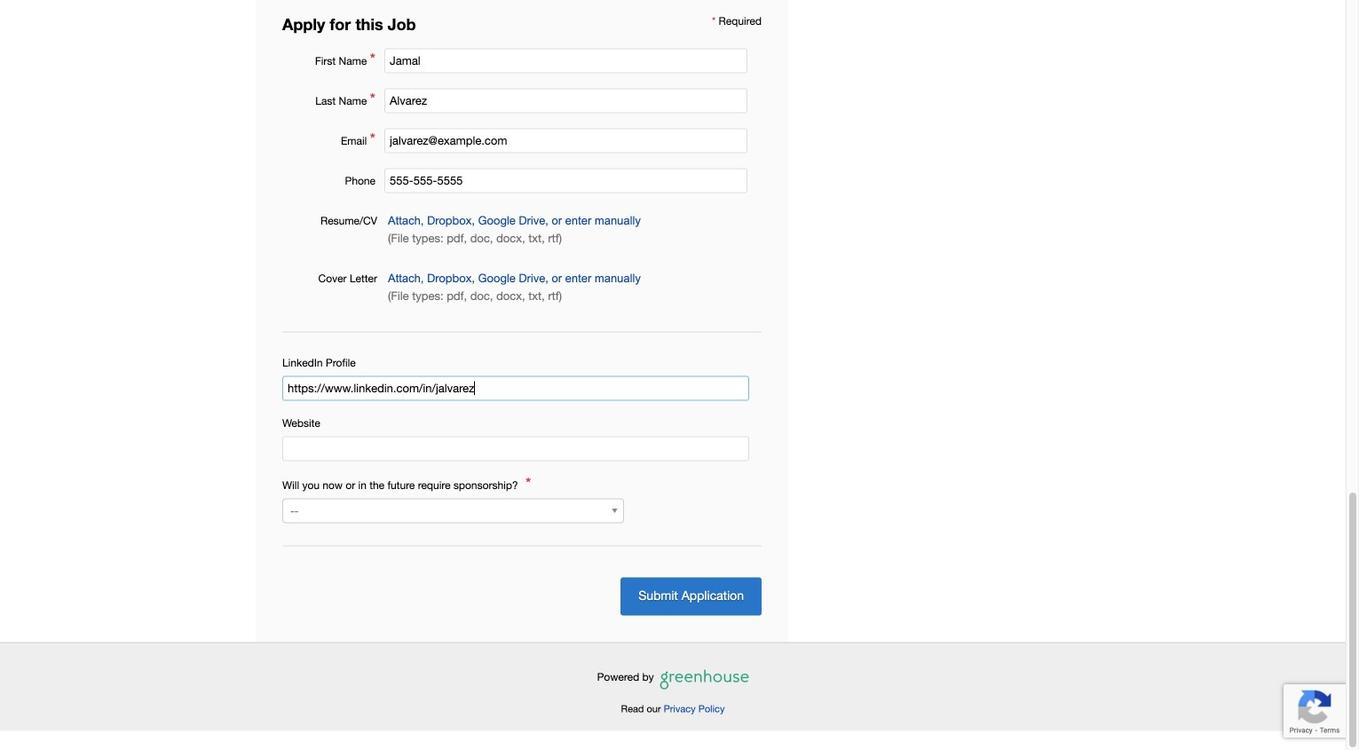 Task type: vqa. For each thing, say whether or not it's contained in the screenshot.
Education End Year text box
no



Task type: locate. For each thing, give the bounding box(es) containing it.
greenhouse logo image
[[660, 666, 749, 693]]

None text field
[[384, 48, 748, 73]]

None text field
[[384, 88, 748, 113], [384, 128, 748, 153], [384, 168, 748, 193], [282, 376, 749, 401], [282, 436, 749, 461], [384, 88, 748, 113], [384, 128, 748, 153], [384, 168, 748, 193], [282, 376, 749, 401], [282, 436, 749, 461]]

None button
[[621, 578, 762, 616]]



